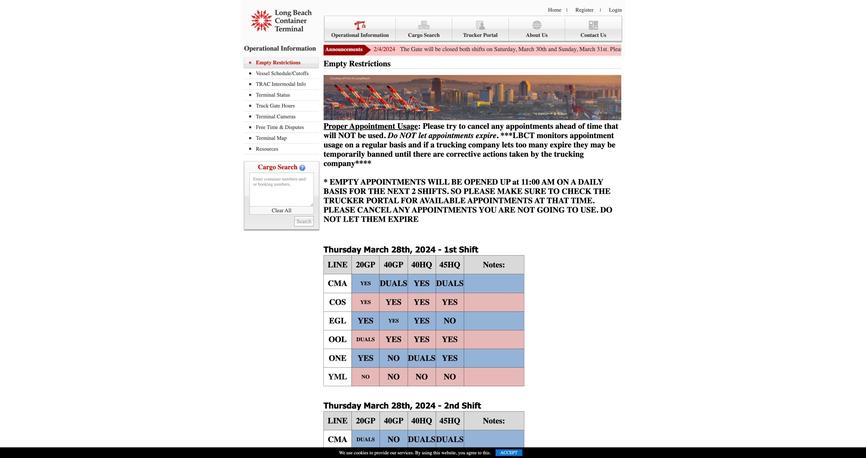 Task type: describe. For each thing, give the bounding box(es) containing it.
1 vertical spatial menu bar
[[244, 57, 322, 154]]

Enter container numbers and/ or booking numbers.  text field
[[250, 173, 314, 207]]

1 horizontal spatial menu bar
[[324, 16, 622, 41]]



Task type: vqa. For each thing, say whether or not it's contained in the screenshot.
bottommost menu bar
yes



Task type: locate. For each thing, give the bounding box(es) containing it.
None submit
[[295, 216, 314, 227]]

0 horizontal spatial menu bar
[[244, 57, 322, 154]]

0 vertical spatial menu bar
[[324, 16, 622, 41]]

menu bar
[[324, 16, 622, 41], [244, 57, 322, 154]]



